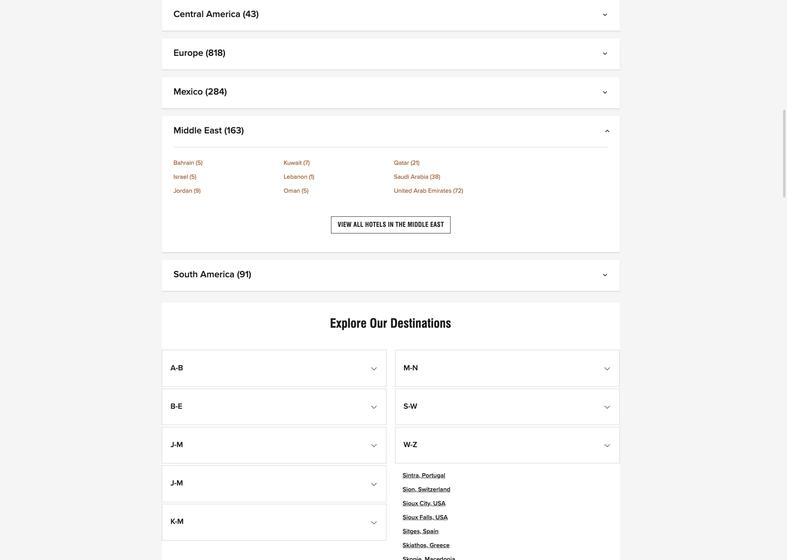 Task type: describe. For each thing, give the bounding box(es) containing it.
arrow down image inside m-n link
[[606, 366, 612, 372]]

in
[[388, 221, 394, 229]]

sioux city, usa
[[403, 501, 446, 507]]

k-m
[[171, 518, 184, 526]]

sitges,
[[403, 529, 422, 535]]

a-b
[[171, 364, 183, 372]]

lebanon (1) link
[[284, 174, 388, 180]]

middle east (163)
[[174, 126, 244, 136]]

1 j-m link from the top
[[164, 430, 385, 462]]

0 vertical spatial middle
[[174, 126, 202, 136]]

mexico
[[174, 87, 203, 97]]

arrow down image inside s-w link
[[606, 405, 612, 411]]

1 j-m from the top
[[171, 441, 183, 449]]

our
[[370, 316, 387, 331]]

k-
[[171, 518, 177, 526]]

europe (818)
[[174, 49, 226, 58]]

sioux falls, usa
[[403, 515, 448, 521]]

w
[[410, 403, 417, 411]]

saudi arabia (38) link
[[394, 174, 498, 180]]

destinations
[[391, 316, 451, 331]]

(72)
[[453, 188, 463, 194]]

oman
[[284, 188, 300, 194]]

qatar
[[394, 160, 409, 166]]

south america (91)
[[174, 270, 251, 280]]

sioux for sioux city, usa
[[403, 501, 418, 507]]

lebanon (1)
[[284, 174, 314, 180]]

qatar (21) link
[[394, 160, 498, 166]]

oman (5) link
[[284, 188, 388, 194]]

(5) for israel (5)
[[190, 174, 197, 180]]

skiathos, greece link
[[403, 543, 450, 549]]

(38)
[[430, 174, 440, 180]]

s-w
[[404, 403, 417, 411]]

south
[[174, 270, 198, 280]]

(818)
[[206, 49, 226, 58]]

emirates
[[428, 188, 452, 194]]

city,
[[420, 501, 432, 507]]

arabia
[[411, 174, 429, 180]]

usa for sioux falls, usa
[[436, 515, 448, 521]]

a-b link
[[164, 353, 385, 385]]

b-e link
[[164, 391, 385, 423]]

view
[[338, 221, 352, 229]]

hotels
[[365, 221, 386, 229]]

sitges, spain link
[[403, 529, 439, 535]]

saudi
[[394, 174, 409, 180]]

m-
[[404, 364, 413, 372]]

1 vertical spatial m
[[177, 480, 183, 488]]

israel
[[174, 174, 188, 180]]

1 horizontal spatial east
[[431, 221, 444, 229]]

spain
[[423, 529, 439, 535]]

(1)
[[309, 174, 314, 180]]

w-z
[[404, 441, 417, 449]]

view all hotels in the middle east link
[[331, 217, 451, 234]]

skiathos, greece
[[403, 543, 450, 549]]

arrow down image inside a-b link
[[373, 366, 378, 372]]

2 j-m from the top
[[171, 480, 183, 488]]

1 vertical spatial middle
[[408, 221, 429, 229]]

(5) for bahrain (5)
[[196, 160, 203, 166]]

switzerland
[[418, 487, 451, 493]]

israel (5)
[[174, 174, 197, 180]]

united arab emirates (72) link
[[394, 188, 498, 194]]

(163)
[[224, 126, 244, 136]]

explore our destinations
[[330, 316, 451, 331]]

sioux city, usa link
[[403, 501, 446, 507]]

central america (43)
[[174, 10, 259, 19]]

view all hotels in the middle east
[[338, 221, 444, 229]]

m-n link
[[398, 353, 618, 385]]

s-w link
[[398, 391, 618, 423]]

(284)
[[205, 87, 227, 97]]

kuwait
[[284, 160, 302, 166]]

oman (5)
[[284, 188, 309, 194]]

(9)
[[194, 188, 201, 194]]



Task type: locate. For each thing, give the bounding box(es) containing it.
usa right city,
[[433, 501, 446, 507]]

0 vertical spatial usa
[[433, 501, 446, 507]]

j-m up k-m
[[171, 480, 183, 488]]

america left the (43)
[[206, 10, 241, 19]]

arrow down image inside b-e link
[[373, 405, 378, 411]]

1 horizontal spatial middle
[[408, 221, 429, 229]]

(5) right bahrain
[[196, 160, 203, 166]]

j- up k-
[[171, 480, 177, 488]]

j-m down b-e
[[171, 441, 183, 449]]

qatar (21)
[[394, 160, 420, 166]]

sion,
[[403, 487, 417, 493]]

2 vertical spatial (5)
[[302, 188, 309, 194]]

1 vertical spatial usa
[[436, 515, 448, 521]]

2 j-m link from the top
[[164, 468, 385, 500]]

0 vertical spatial east
[[204, 126, 222, 136]]

j-
[[171, 441, 177, 449], [171, 480, 177, 488]]

jordan (9) link
[[174, 188, 278, 194]]

2 sioux from the top
[[403, 515, 418, 521]]

middle up 'bahrain (5)'
[[174, 126, 202, 136]]

0 vertical spatial sioux
[[403, 501, 418, 507]]

america
[[206, 10, 241, 19], [200, 270, 235, 280]]

0 vertical spatial j-m link
[[164, 430, 385, 462]]

arrow up image
[[605, 129, 609, 136]]

1 j- from the top
[[171, 441, 177, 449]]

0 vertical spatial j-
[[171, 441, 177, 449]]

falls,
[[420, 515, 434, 521]]

sion, switzerland link
[[403, 487, 451, 493]]

sintra, portugal link
[[403, 473, 446, 479]]

usa for sioux city, usa
[[433, 501, 446, 507]]

n
[[413, 364, 418, 372]]

arrow down image
[[605, 13, 609, 19], [605, 52, 609, 58], [373, 405, 378, 411], [373, 443, 378, 449], [373, 482, 378, 488], [373, 520, 378, 526]]

greece
[[430, 543, 450, 549]]

b-e
[[171, 403, 182, 411]]

j-m
[[171, 441, 183, 449], [171, 480, 183, 488]]

j-m link
[[164, 430, 385, 462], [164, 468, 385, 500]]

mexico (284)
[[174, 87, 227, 97]]

(7)
[[304, 160, 310, 166]]

b
[[178, 364, 183, 372]]

0 vertical spatial (5)
[[196, 160, 203, 166]]

sioux up sitges,
[[403, 515, 418, 521]]

arrow down image
[[605, 90, 609, 97], [605, 274, 609, 280], [373, 366, 378, 372], [606, 366, 612, 372], [606, 405, 612, 411], [606, 443, 612, 449]]

east left (163)
[[204, 126, 222, 136]]

europe
[[174, 49, 203, 58]]

sintra,
[[403, 473, 421, 479]]

b-
[[171, 403, 178, 411]]

saudi arabia (38)
[[394, 174, 440, 180]]

z
[[413, 441, 417, 449]]

sioux falls, usa link
[[403, 515, 448, 521]]

(43)
[[243, 10, 259, 19]]

w-
[[404, 441, 413, 449]]

lebanon
[[284, 174, 308, 180]]

a-
[[171, 364, 178, 372]]

(91)
[[237, 270, 251, 280]]

1 vertical spatial j-m
[[171, 480, 183, 488]]

sioux for sioux falls, usa
[[403, 515, 418, 521]]

sintra, portugal
[[403, 473, 446, 479]]

israel (5) link
[[174, 174, 278, 180]]

kuwait (7) link
[[284, 160, 388, 166]]

m
[[177, 441, 183, 449], [177, 480, 183, 488], [177, 518, 184, 526]]

2 vertical spatial m
[[177, 518, 184, 526]]

america left (91)
[[200, 270, 235, 280]]

east
[[204, 126, 222, 136], [431, 221, 444, 229]]

explore
[[330, 316, 367, 331]]

1 vertical spatial j-
[[171, 480, 177, 488]]

(5) right oman
[[302, 188, 309, 194]]

east down emirates
[[431, 221, 444, 229]]

jordan
[[174, 188, 192, 194]]

sioux
[[403, 501, 418, 507], [403, 515, 418, 521]]

k-m link
[[164, 507, 385, 539]]

usa right falls,
[[436, 515, 448, 521]]

0 horizontal spatial middle
[[174, 126, 202, 136]]

arab
[[414, 188, 427, 194]]

1 sioux from the top
[[403, 501, 418, 507]]

w-z link
[[398, 430, 618, 462]]

central
[[174, 10, 204, 19]]

sion, switzerland
[[403, 487, 451, 493]]

sioux down sion,
[[403, 501, 418, 507]]

bahrain
[[174, 160, 194, 166]]

united arab emirates (72)
[[394, 188, 463, 194]]

america for south
[[200, 270, 235, 280]]

bahrain (5) link
[[174, 160, 278, 166]]

(5) right israel
[[190, 174, 197, 180]]

portugal
[[422, 473, 446, 479]]

0 horizontal spatial east
[[204, 126, 222, 136]]

middle right the
[[408, 221, 429, 229]]

united
[[394, 188, 412, 194]]

middle
[[174, 126, 202, 136], [408, 221, 429, 229]]

1 vertical spatial j-m link
[[164, 468, 385, 500]]

1 vertical spatial america
[[200, 270, 235, 280]]

1 vertical spatial sioux
[[403, 515, 418, 521]]

0 vertical spatial j-m
[[171, 441, 183, 449]]

0 vertical spatial america
[[206, 10, 241, 19]]

the
[[396, 221, 406, 229]]

2 j- from the top
[[171, 480, 177, 488]]

(21)
[[411, 160, 420, 166]]

j-m link down b-e link
[[164, 430, 385, 462]]

m-n
[[404, 364, 418, 372]]

(5) for oman (5)
[[302, 188, 309, 194]]

kuwait (7)
[[284, 160, 310, 166]]

sitges, spain
[[403, 529, 439, 535]]

e
[[178, 403, 182, 411]]

america for central
[[206, 10, 241, 19]]

arrow down image inside k-m link
[[373, 520, 378, 526]]

j-m link up k-m link on the left of the page
[[164, 468, 385, 500]]

skiathos,
[[403, 543, 428, 549]]

all
[[354, 221, 364, 229]]

bahrain (5)
[[174, 160, 203, 166]]

j- down b-
[[171, 441, 177, 449]]

1 vertical spatial (5)
[[190, 174, 197, 180]]

1 vertical spatial east
[[431, 221, 444, 229]]

arrow down image inside w-z link
[[606, 443, 612, 449]]

0 vertical spatial m
[[177, 441, 183, 449]]

jordan (9)
[[174, 188, 201, 194]]



Task type: vqa. For each thing, say whether or not it's contained in the screenshot.
S-W link
yes



